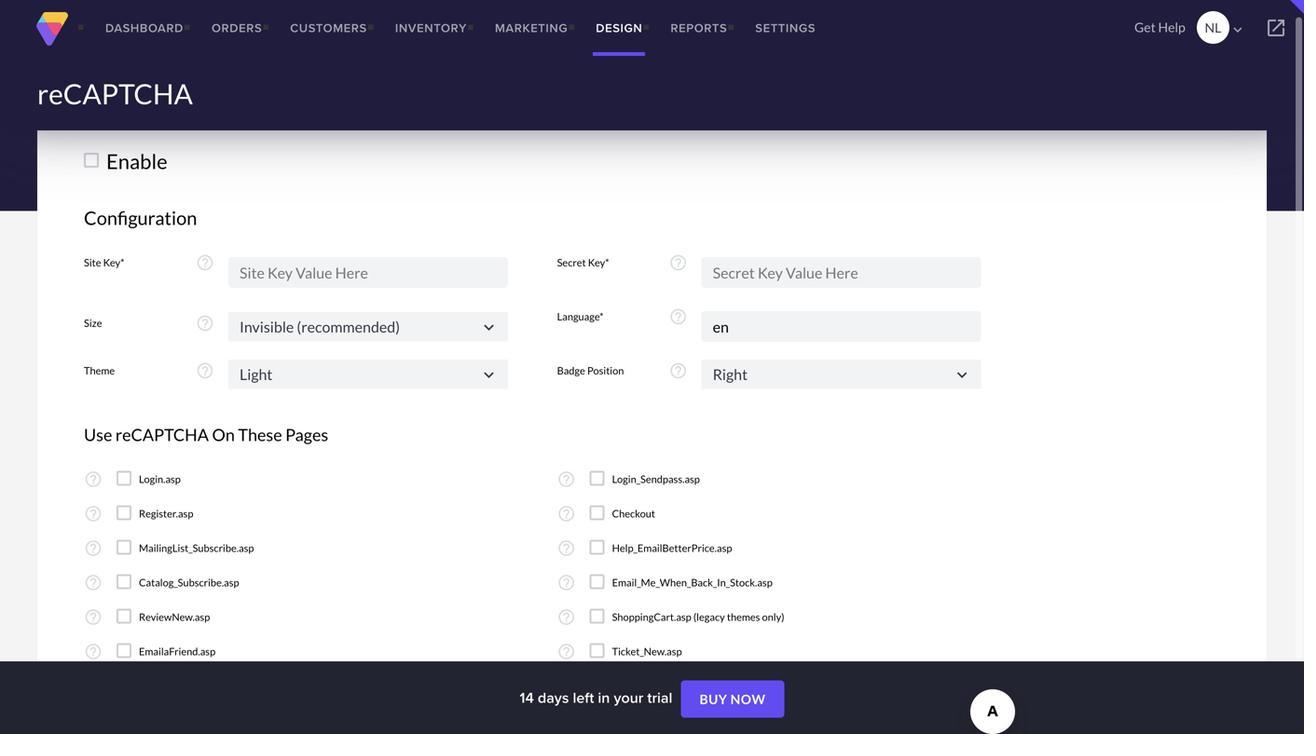 Task type: describe. For each thing, give the bounding box(es) containing it.
0 vertical spatial recaptcha
[[37, 77, 193, 110]]

size
[[84, 317, 102, 329]]

site key*
[[84, 256, 125, 269]]

position
[[587, 365, 624, 377]]

days
[[538, 687, 569, 709]]

these
[[238, 425, 282, 445]]

trial
[[647, 687, 673, 709]]

 link
[[1249, 0, 1304, 56]]

dashboard
[[105, 19, 184, 37]]

your
[[614, 687, 644, 709]]

on
[[212, 425, 235, 445]]

reports
[[671, 19, 728, 37]]

now
[[731, 692, 766, 708]]

 for language*
[[479, 318, 499, 337]]


[[1265, 17, 1288, 39]]

buy now link
[[681, 681, 785, 719]]

pages
[[285, 425, 328, 445]]

theme
[[84, 365, 115, 377]]

secret key*
[[557, 256, 610, 269]]

help
[[1159, 19, 1186, 35]]

1 vertical spatial recaptcha
[[115, 425, 209, 445]]

key* for site key*
[[103, 256, 125, 269]]

language*
[[557, 311, 604, 323]]

inventory
[[395, 19, 467, 37]]

badge position
[[557, 365, 624, 377]]

secret
[[557, 256, 586, 269]]

use
[[84, 425, 112, 445]]

in
[[598, 687, 610, 709]]

14 days left in your trial
[[520, 687, 676, 709]]

nl 
[[1205, 20, 1247, 38]]

site
[[84, 256, 101, 269]]



Task type: locate. For each thing, give the bounding box(es) containing it.
get
[[1135, 19, 1156, 35]]

orders
[[212, 19, 262, 37]]

key* right secret
[[588, 256, 610, 269]]


[[1230, 22, 1247, 38]]

1 horizontal spatial key*
[[588, 256, 610, 269]]

recaptcha up login.asp at the left bottom of page
[[115, 425, 209, 445]]

marketing
[[495, 19, 568, 37]]

nl
[[1205, 20, 1222, 35]]

Site Key Value Here text field
[[228, 257, 508, 288]]

buy
[[700, 692, 728, 708]]

recaptcha down dashboard in the left top of the page
[[37, 77, 193, 110]]

help_outline
[[196, 254, 214, 272], [669, 254, 688, 272], [669, 308, 688, 326], [196, 314, 214, 333], [196, 362, 214, 380], [669, 362, 688, 380], [84, 470, 103, 489], [557, 470, 576, 489], [84, 505, 103, 524], [557, 505, 576, 524], [84, 539, 103, 558], [557, 539, 576, 558], [84, 574, 103, 593], [557, 574, 576, 593], [84, 608, 103, 627], [557, 608, 576, 627], [84, 643, 103, 662], [557, 643, 576, 662]]

None text field
[[228, 312, 508, 342], [228, 360, 508, 389], [702, 360, 981, 389], [228, 312, 508, 342], [228, 360, 508, 389], [702, 360, 981, 389]]

14
[[520, 687, 534, 709]]

configuration
[[84, 207, 197, 229]]

badge
[[557, 365, 585, 377]]

use recaptcha on these pages
[[84, 425, 328, 445]]

1 key* from the left
[[103, 256, 125, 269]]

buy now
[[700, 692, 766, 708]]

design
[[596, 19, 643, 37]]

dashboard link
[[91, 0, 198, 56]]

None text field
[[702, 311, 981, 342]]

login.asp
[[139, 473, 181, 486]]

checkout
[[612, 508, 655, 520]]

Secret Key Value Here text field
[[702, 257, 981, 288]]

0 horizontal spatial key*
[[103, 256, 125, 269]]

key*
[[103, 256, 125, 269], [588, 256, 610, 269]]

key* right site
[[103, 256, 125, 269]]

get help
[[1135, 19, 1186, 35]]


[[479, 318, 499, 337], [479, 366, 499, 385], [953, 366, 972, 385]]

customers
[[290, 19, 367, 37]]

left
[[573, 687, 594, 709]]

key* for secret key*
[[588, 256, 610, 269]]

2 key* from the left
[[588, 256, 610, 269]]

recaptcha
[[37, 77, 193, 110], [115, 425, 209, 445]]

 for badge position
[[479, 366, 499, 385]]

settings
[[756, 19, 816, 37]]



Task type: vqa. For each thing, say whether or not it's contained in the screenshot.
2nd More link
no



